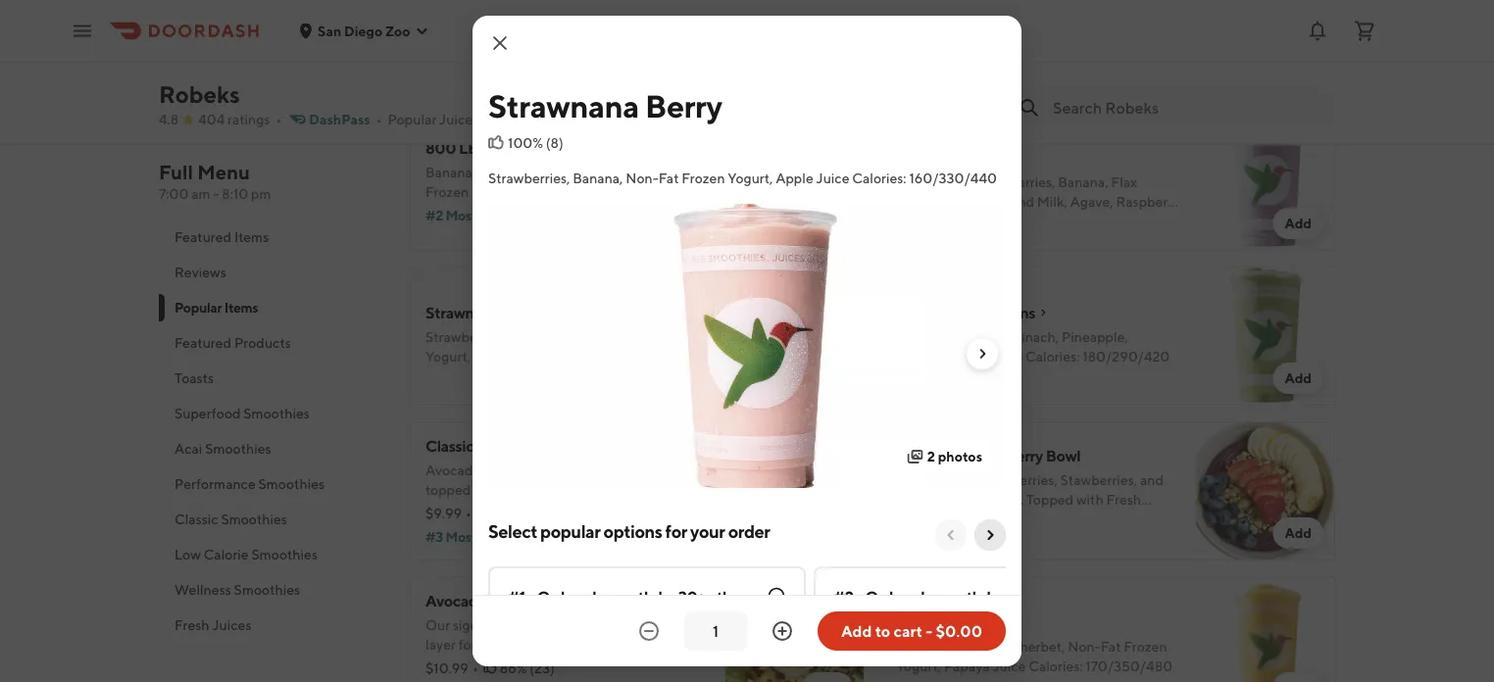 Task type: vqa. For each thing, say whether or not it's contained in the screenshot.
things to the top
no



Task type: describe. For each thing, give the bounding box(es) containing it.
2 vertical spatial strawnana
[[930, 447, 1003, 465]]

recently for #2
[[928, 588, 984, 607]]

whey
[[672, 184, 710, 200]]

add button for banana, peanut butter, chocolate, non-fat frozen yogurt, soy milk, multi-vitamin, whey protein (40g)    calories: 810/1080
[[803, 208, 853, 239]]

commonly
[[470, 78, 535, 94]]

$9.99
[[426, 506, 462, 522]]

add for strawberries, blueberries, banana, flax seeds, vanilla almond milk, agave, raspberry juice    calories: 179/290/390
[[1285, 215, 1312, 231]]

810/1080
[[570, 204, 632, 220]]

milk, inside banana, peanut butter, chocolate, non-fat frozen yogurt, soy milk, multi-vitamin, whey protein (40g)    calories: 810/1080
[[546, 184, 576, 200]]

apple for yogurt,
[[776, 170, 814, 186]]

160/330/440 inside the strawnana berry dialog
[[910, 170, 998, 186]]

(40g)
[[475, 204, 510, 220]]

2 vertical spatial berry
[[1006, 447, 1044, 465]]

acai for acai strawnana berry bowl
[[897, 447, 927, 465]]

yogurt, inside the strawnana berry strawberries, banana, non-fat frozen yogurt, apple juice    calories: 160/330/440
[[426, 349, 471, 365]]

404
[[198, 111, 225, 128]]

mango
[[951, 614, 1000, 632]]

sherbet,
[[1013, 639, 1066, 655]]

raspberry
[[1117, 194, 1180, 210]]

all
[[964, 304, 983, 322]]

#3
[[426, 529, 443, 545]]

yogurt, inside banana, peanut butter, chocolate, non-fat frozen yogurt, soy milk, multi-vitamin, whey protein (40g)    calories: 810/1080
[[472, 184, 517, 200]]

vanilla
[[940, 194, 982, 210]]

apple inside the strawnana berry strawberries, banana, non-fat frozen yogurt, apple juice    calories: 160/330/440
[[474, 349, 511, 365]]

featured for featured items
[[175, 229, 232, 245]]

low
[[175, 547, 201, 563]]

1 vertical spatial avocado
[[426, 592, 487, 611]]

• left 2.2
[[579, 111, 585, 128]]

fat inside the strawnana berry strawberries, banana, non-fat frozen yogurt, apple juice    calories: 160/330/440
[[596, 329, 616, 345]]

others for #2 • ordered recently by 30+ others
[[1037, 588, 1081, 607]]

smoothies for superfood smoothies
[[244, 406, 310, 422]]

and
[[627, 78, 651, 94]]

add for fresh kale, fresh spinach, pineapple, banana, apple juice    calories: 180/290/420
[[1285, 370, 1312, 386]]

#1
[[508, 588, 525, 607]]

strawberries, for strawberries, banana, non-fat frozen yogurt, apple juice    calories: 160/330/440
[[488, 170, 570, 186]]

performance smoothies button
[[159, 467, 386, 502]]

Current quantity is 1 number field
[[696, 621, 736, 642]]

8:10
[[222, 186, 248, 202]]

dashpass
[[309, 111, 370, 128]]

179/290/390
[[990, 213, 1075, 230]]

chocolate,
[[572, 164, 640, 180]]

am
[[192, 186, 211, 202]]

fresh for fresh juices
[[175, 617, 210, 634]]

#2 for #2 • ordered recently by 30+ others
[[834, 588, 854, 607]]

non- inside the strawnana berry strawberries, banana, non-fat frozen yogurt, apple juice    calories: 160/330/440
[[563, 329, 596, 345]]

lb
[[459, 139, 478, 157]]

86%
[[500, 661, 527, 677]]

2 photos button
[[896, 441, 995, 473]]

• for #1
[[528, 588, 535, 607]]

• for dashpass
[[376, 111, 382, 128]]

non- inside banana, peanut butter, chocolate, non-fat frozen yogurt, soy milk, multi-vitamin, whey protein (40g)    calories: 810/1080
[[643, 164, 676, 180]]

juice inside fresh kale, fresh spinach, pineapple, banana, apple juice    calories: 180/290/420
[[990, 349, 1023, 365]]

banana, inside the strawnana berry dialog
[[573, 170, 623, 186]]

items
[[591, 78, 624, 94]]

your
[[691, 521, 725, 542]]

this
[[728, 78, 750, 94]]

#1 • ordered recently by 30+ others
[[508, 588, 753, 607]]

berry for strawnana berry strawberries, banana, non-fat frozen yogurt, apple juice    calories: 160/330/440
[[502, 304, 539, 322]]

(17)
[[998, 515, 1020, 532]]

800 lb gorilla
[[426, 139, 527, 157]]

30+ for #2 • ordered recently by 30+ others
[[1007, 588, 1034, 607]]

banana, inside the strawberries, blueberries, banana, flax seeds, vanilla almond milk, agave, raspberry juice    calories: 179/290/390
[[1059, 174, 1109, 190]]

superfood smoothies
[[175, 406, 310, 422]]

banana, inside the strawnana berry strawberries, banana, non-fat frozen yogurt, apple juice    calories: 160/330/440
[[510, 329, 561, 345]]

soy
[[520, 184, 543, 200]]

butter,
[[527, 164, 569, 180]]

avocado & egg toast image
[[726, 577, 865, 683]]

featured products
[[175, 335, 291, 351]]

- inside button
[[926, 622, 933, 641]]

gorilla
[[481, 139, 527, 157]]

agave,
[[1071, 194, 1114, 210]]

options
[[604, 521, 663, 542]]

others for #1 • ordered recently by 30+ others
[[708, 588, 753, 607]]

• for $13.29
[[941, 515, 947, 532]]

170/350/480
[[1086, 659, 1173, 675]]

yogurt, inside the strawnana berry dialog
[[728, 170, 773, 186]]

#3 most liked
[[426, 529, 513, 545]]

berry beneficial image
[[1197, 112, 1336, 251]]

fat inside banana, peanut butter, chocolate, non-fat frozen yogurt, soy milk, multi-vitamin, whey protein (40g)    calories: 810/1080
[[676, 164, 696, 180]]

- inside the full menu 7:00 am - 8:10 pm
[[213, 186, 219, 202]]

superfood
[[175, 406, 241, 422]]

fresh for fresh kale, fresh spinach, pineapple, banana, apple juice    calories: 180/290/420
[[897, 329, 932, 345]]

mahalo mango
[[897, 614, 1000, 632]]

juice inside the strawnana berry strawberries, banana, non-fat frozen yogurt, apple juice    calories: 160/330/440
[[514, 349, 548, 365]]

robeks
[[159, 80, 240, 108]]

4.8
[[159, 111, 179, 128]]

smoothies for classic smoothies
[[221, 512, 287, 528]]

• for $9.99
[[466, 506, 472, 522]]

• for $10.99
[[473, 661, 478, 677]]

$10.99
[[426, 661, 469, 677]]

performance smoothies
[[175, 476, 325, 492]]

the
[[410, 78, 434, 94]]

protein
[[426, 204, 472, 220]]

from
[[696, 78, 725, 94]]

peanut
[[479, 164, 524, 180]]

recently for #1
[[599, 588, 656, 607]]

seeds,
[[897, 194, 938, 210]]

smoothies for wellness smoothies
[[234, 582, 300, 598]]

close strawnana berry image
[[488, 31, 512, 55]]

smoothies for performance smoothies
[[259, 476, 325, 492]]

most
[[436, 78, 467, 94]]

featured items
[[175, 229, 269, 245]]

#2 • ordered recently by 30+ others
[[834, 588, 1081, 607]]

zoo
[[386, 23, 410, 39]]

#2 most liked
[[426, 207, 513, 224]]

cart
[[894, 622, 923, 641]]

classic avocado toast
[[426, 437, 578, 456]]

calories: inside 'mango, pineapple sherbet, non-fat frozen yogurt, papaya juice    calories: 170/350/480'
[[1029, 659, 1083, 675]]

low calorie smoothies button
[[159, 538, 386, 573]]

mahalo
[[897, 614, 948, 632]]

superfood smoothies button
[[159, 396, 386, 432]]

items for popular items
[[224, 300, 258, 316]]

frozen inside the strawnana berry dialog
[[682, 170, 725, 186]]

(23)
[[530, 661, 555, 677]]

add button for fresh kale, fresh spinach, pineapple, banana, apple juice    calories: 180/290/420
[[1274, 363, 1324, 394]]

vitamin,
[[617, 184, 670, 200]]

wellness
[[175, 582, 231, 598]]

calories: inside banana, peanut butter, chocolate, non-fat frozen yogurt, soy milk, multi-vitamin, whey protein (40g)    calories: 810/1080
[[513, 204, 567, 220]]

diego
[[344, 23, 383, 39]]

popular juice & smoothie bar • 2.2 mi
[[388, 111, 630, 128]]

notification bell image
[[1307, 19, 1330, 43]]

juice inside the strawberries, blueberries, banana, flax seeds, vanilla almond milk, agave, raspberry juice    calories: 179/290/390
[[897, 213, 930, 230]]

Item Search search field
[[1053, 97, 1320, 119]]

smoothies for acai smoothies
[[205, 441, 271, 457]]

next image
[[983, 528, 999, 543]]

180/290/420
[[1083, 349, 1171, 365]]

$10.99 •
[[426, 661, 478, 677]]

photos
[[938, 449, 983, 465]]

0 horizontal spatial &
[[476, 111, 484, 128]]

dashpass •
[[309, 111, 382, 128]]

$13.29
[[897, 515, 937, 532]]

decrease quantity by 1 image
[[638, 620, 661, 643]]

spinach,
[[1006, 329, 1059, 345]]

classic smoothies button
[[159, 502, 386, 538]]

strawnana berry dialog
[[473, 16, 1132, 683]]

popular for popular juice & smoothie bar • 2.2 mi
[[388, 111, 437, 128]]

almond
[[985, 194, 1035, 210]]

strawberries, banana, non-fat frozen yogurt, apple juice    calories: 160/330/440
[[488, 170, 998, 186]]

most for #2
[[446, 207, 477, 224]]

2 photos
[[928, 449, 983, 465]]

strawnana berry strawberries, banana, non-fat frozen yogurt, apple juice    calories: 160/330/440
[[426, 304, 695, 365]]

calories: inside fresh kale, fresh spinach, pineapple, banana, apple juice    calories: 180/290/420
[[1026, 349, 1080, 365]]

popular for popular items
[[175, 300, 222, 316]]



Task type: locate. For each thing, give the bounding box(es) containing it.
30+ up sherbet,
[[1007, 588, 1034, 607]]

1 others from the left
[[708, 588, 753, 607]]

classic avocado toast image
[[726, 422, 865, 561]]

calories: inside the strawnana berry dialog
[[853, 170, 907, 186]]

1 horizontal spatial 30+
[[1007, 588, 1034, 607]]

classic up low
[[175, 512, 218, 528]]

yogurt, inside 'mango, pineapple sherbet, non-fat frozen yogurt, papaya juice    calories: 170/350/480'
[[897, 659, 942, 675]]

milk, up 179/290/390
[[1038, 194, 1068, 210]]

30+
[[678, 588, 706, 607], [1007, 588, 1034, 607]]

•
[[276, 111, 282, 128], [376, 111, 382, 128], [579, 111, 585, 128], [466, 506, 472, 522], [941, 515, 947, 532], [528, 588, 535, 607], [857, 588, 863, 607], [473, 661, 478, 677]]

0 vertical spatial &
[[476, 111, 484, 128]]

toast right "#1"
[[533, 592, 570, 611]]

acai left 2
[[897, 447, 927, 465]]

add button for strawberries, blueberries, banana, flax seeds, vanilla almond milk, agave, raspberry juice    calories: 179/290/390
[[1274, 208, 1324, 239]]

smoothies inside 'button'
[[244, 406, 310, 422]]

mahalo mango image
[[1197, 577, 1336, 683]]

$0.00
[[936, 622, 983, 641]]

0 vertical spatial -
[[213, 186, 219, 202]]

avocado left egg
[[426, 592, 487, 611]]

berry inside dialog
[[646, 87, 723, 124]]

smoothies down acai smoothies "button"
[[259, 476, 325, 492]]

fresh down queen
[[897, 329, 932, 345]]

strawberries, inside the strawberries, blueberries, banana, flax seeds, vanilla almond milk, agave, raspberry juice    calories: 179/290/390
[[897, 174, 978, 190]]

items up reviews button
[[234, 229, 269, 245]]

1 horizontal spatial classic
[[426, 437, 474, 456]]

1 vertical spatial -
[[926, 622, 933, 641]]

82% (17)
[[968, 515, 1020, 532]]

classic for classic avocado toast
[[426, 437, 474, 456]]

smoothies down superfood smoothies
[[205, 441, 271, 457]]

add
[[815, 215, 842, 231], [1285, 215, 1312, 231], [815, 370, 842, 386], [1285, 370, 1312, 386], [1285, 525, 1312, 541], [842, 622, 872, 641]]

mi
[[614, 111, 630, 128]]

82%
[[968, 515, 995, 532]]

1 vertical spatial #2
[[834, 588, 854, 607]]

add inside add to cart - $0.00 button
[[842, 622, 872, 641]]

2 by from the left
[[987, 588, 1004, 607]]

1 horizontal spatial acai
[[897, 447, 927, 465]]

1 vertical spatial items
[[234, 229, 269, 245]]

by up decrease quantity by 1 icon
[[659, 588, 676, 607]]

papaya
[[945, 659, 990, 675]]

featured up reviews
[[175, 229, 232, 245]]

reviews button
[[159, 255, 386, 290]]

2
[[928, 449, 936, 465]]

add for banana, peanut butter, chocolate, non-fat frozen yogurt, soy milk, multi-vitamin, whey protein (40g)    calories: 810/1080
[[815, 215, 842, 231]]

add for strawberries, banana, non-fat frozen yogurt, apple juice    calories: 160/330/440
[[815, 370, 842, 386]]

strawnana inside the strawnana berry strawberries, banana, non-fat frozen yogurt, apple juice    calories: 160/330/440
[[426, 304, 499, 322]]

1 ordered from the left
[[537, 588, 597, 607]]

items up featured products
[[224, 300, 258, 316]]

acai inside "button"
[[175, 441, 202, 457]]

7:00
[[159, 186, 189, 202]]

0 horizontal spatial ordered
[[537, 588, 597, 607]]

items inside popular items the most commonly ordered items and dishes from this store
[[488, 49, 542, 75]]

2 recently from the left
[[928, 588, 984, 607]]

0 horizontal spatial 160/330/440
[[607, 349, 695, 365]]

0 horizontal spatial fresh
[[175, 617, 210, 634]]

strawberries, inside the strawnana berry strawberries, banana, non-fat frozen yogurt, apple juice    calories: 160/330/440
[[426, 329, 508, 345]]

others up sherbet,
[[1037, 588, 1081, 607]]

popular down the
[[388, 111, 437, 128]]

blueberries,
[[981, 174, 1056, 190]]

bar
[[550, 111, 572, 128]]

0 vertical spatial 160/330/440
[[910, 170, 998, 186]]

items
[[488, 49, 542, 75], [234, 229, 269, 245], [224, 300, 258, 316]]

1 recently from the left
[[599, 588, 656, 607]]

others up current quantity is 1 number field
[[708, 588, 753, 607]]

select
[[488, 521, 537, 542]]

strawnana for strawnana berry strawberries, banana, non-fat frozen yogurt, apple juice    calories: 160/330/440
[[426, 304, 499, 322]]

0 items, open order cart image
[[1354, 19, 1377, 43]]

0 vertical spatial featured
[[175, 229, 232, 245]]

#2 for #2 most liked
[[426, 207, 443, 224]]

1 by from the left
[[659, 588, 676, 607]]

• right $13.29
[[941, 515, 947, 532]]

acai for acai smoothies
[[175, 441, 202, 457]]

classic
[[426, 437, 474, 456], [175, 512, 218, 528]]

frozen inside banana, peanut butter, chocolate, non-fat frozen yogurt, soy milk, multi-vitamin, whey protein (40g)    calories: 810/1080
[[426, 184, 469, 200]]

recently up mahalo mango
[[928, 588, 984, 607]]

& left egg
[[490, 592, 499, 611]]

$9.99 •
[[426, 506, 472, 522]]

apple inside fresh kale, fresh spinach, pineapple, banana, apple juice    calories: 180/290/420
[[950, 349, 987, 365]]

30+ for #1 • ordered recently by 30+ others
[[678, 588, 706, 607]]

ordered for #1
[[537, 588, 597, 607]]

0 vertical spatial avocado
[[477, 437, 538, 456]]

strawnana for strawnana berry
[[488, 87, 640, 124]]

egg
[[502, 592, 530, 611]]

milk, down butter,
[[546, 184, 576, 200]]

1 horizontal spatial ordered
[[866, 588, 925, 607]]

acai smoothies button
[[159, 432, 386, 467]]

banana, inside banana, peanut butter, chocolate, non-fat frozen yogurt, soy milk, multi-vitamin, whey protein (40g)    calories: 810/1080
[[426, 164, 476, 180]]

low calorie smoothies
[[175, 547, 318, 563]]

0 horizontal spatial #2
[[426, 207, 443, 224]]

• up add to cart - $0.00
[[857, 588, 863, 607]]

0 horizontal spatial 30+
[[678, 588, 706, 607]]

acai smoothies
[[175, 441, 271, 457]]

#1 • ordered recently by 30+ others button
[[488, 567, 806, 683]]

fresh inside "button"
[[175, 617, 210, 634]]

add button
[[803, 208, 853, 239], [1274, 208, 1324, 239], [803, 363, 853, 394], [1274, 363, 1324, 394], [1274, 518, 1324, 549]]

most
[[446, 207, 477, 224], [446, 529, 477, 545]]

strawnana inside the strawnana berry dialog
[[488, 87, 640, 124]]

ordered for #2
[[866, 588, 925, 607]]

acai strawnana berry bowl image
[[1197, 422, 1336, 561]]

1 vertical spatial berry
[[502, 304, 539, 322]]

berry
[[646, 87, 723, 124], [502, 304, 539, 322], [1006, 447, 1044, 465]]

1 vertical spatial classic
[[175, 512, 218, 528]]

open menu image
[[71, 19, 94, 43]]

0 horizontal spatial -
[[213, 186, 219, 202]]

• right "#1"
[[528, 588, 535, 607]]

apple up classic avocado toast
[[474, 349, 511, 365]]

$13.29 •
[[897, 515, 947, 532]]

1 vertical spatial strawnana
[[426, 304, 499, 322]]

0 vertical spatial #2
[[426, 207, 443, 224]]

store
[[753, 78, 785, 94]]

by inside #1 • ordered recently by 30+ others button
[[659, 588, 676, 607]]

0 horizontal spatial apple
[[474, 349, 511, 365]]

2 horizontal spatial fresh
[[968, 329, 1003, 345]]

non- inside 'mango, pineapple sherbet, non-fat frozen yogurt, papaya juice    calories: 170/350/480'
[[1069, 639, 1101, 655]]

• right dashpass
[[376, 111, 382, 128]]

popular down reviews
[[175, 300, 222, 316]]

strawberries, inside the strawnana berry dialog
[[488, 170, 570, 186]]

1 horizontal spatial others
[[1037, 588, 1081, 607]]

calories: inside the strawnana berry strawberries, banana, non-fat frozen yogurt, apple juice    calories: 160/330/440
[[550, 349, 605, 365]]

increase quantity by 1 image
[[771, 620, 795, 643]]

apple down store
[[776, 170, 814, 186]]

apple inside the strawnana berry dialog
[[776, 170, 814, 186]]

featured items button
[[159, 220, 386, 255]]

(8)
[[546, 135, 564, 151]]

berry for strawnana berry
[[646, 87, 723, 124]]

liked for #3 most liked
[[479, 529, 513, 545]]

0 horizontal spatial recently
[[599, 588, 656, 607]]

0 horizontal spatial milk,
[[546, 184, 576, 200]]

calories: inside the strawberries, blueberries, banana, flax seeds, vanilla almond milk, agave, raspberry juice    calories: 179/290/390
[[933, 213, 987, 230]]

featured up the toasts
[[175, 335, 232, 351]]

0 vertical spatial items
[[488, 49, 542, 75]]

san
[[318, 23, 342, 39]]

• for #2
[[857, 588, 863, 607]]

1 vertical spatial popular
[[388, 111, 437, 128]]

dishes
[[653, 78, 693, 94]]

800 lb gorilla image
[[726, 112, 865, 251]]

fat inside the strawnana berry dialog
[[659, 170, 679, 186]]

smoothies down classic smoothies button
[[252, 547, 318, 563]]

0 horizontal spatial classic
[[175, 512, 218, 528]]

milk,
[[546, 184, 576, 200], [1038, 194, 1068, 210]]

1 horizontal spatial fresh
[[897, 329, 932, 345]]

• right ratings
[[276, 111, 282, 128]]

smoothies down low calorie smoothies button
[[234, 582, 300, 598]]

0 vertical spatial berry
[[646, 87, 723, 124]]

previous image
[[944, 528, 959, 543]]

most down $9.99 •
[[446, 529, 477, 545]]

popular for popular items the most commonly ordered items and dishes from this store
[[410, 49, 484, 75]]

non- inside the strawnana berry dialog
[[626, 170, 659, 186]]

liked right #3
[[479, 529, 513, 545]]

berry inside the strawnana berry strawberries, banana, non-fat frozen yogurt, apple juice    calories: 160/330/440
[[502, 304, 539, 322]]

items for featured items
[[234, 229, 269, 245]]

2 vertical spatial items
[[224, 300, 258, 316]]

for
[[666, 521, 688, 542]]

apple for banana,
[[950, 349, 987, 365]]

toast up popular
[[541, 437, 578, 456]]

0 horizontal spatial others
[[708, 588, 753, 607]]

queen
[[897, 304, 945, 322]]

avocado
[[477, 437, 538, 456], [426, 592, 487, 611]]

juice inside the strawnana berry dialog
[[817, 170, 850, 186]]

#2 left (40g)
[[426, 207, 443, 224]]

0 horizontal spatial by
[[659, 588, 676, 607]]

1 horizontal spatial milk,
[[1038, 194, 1068, 210]]

0 vertical spatial popular
[[410, 49, 484, 75]]

featured for featured products
[[175, 335, 232, 351]]

1 vertical spatial liked
[[479, 529, 513, 545]]

full menu 7:00 am - 8:10 pm
[[159, 161, 271, 202]]

2 30+ from the left
[[1007, 588, 1034, 607]]

800
[[426, 139, 456, 157]]

smoothies down toasts button on the bottom left of the page
[[244, 406, 310, 422]]

strawnana berry image
[[726, 267, 865, 406]]

apple
[[776, 170, 814, 186], [474, 349, 511, 365], [950, 349, 987, 365]]

non-
[[643, 164, 676, 180], [626, 170, 659, 186], [563, 329, 596, 345], [1069, 639, 1101, 655]]

by inside '#2 • ordered recently by 30+ others' button
[[987, 588, 1004, 607]]

by up mango
[[987, 588, 1004, 607]]

-
[[213, 186, 219, 202], [926, 622, 933, 641]]

recently
[[599, 588, 656, 607], [928, 588, 984, 607]]

juice inside 'mango, pineapple sherbet, non-fat frozen yogurt, papaya juice    calories: 170/350/480'
[[993, 659, 1026, 675]]

1 vertical spatial toast
[[533, 592, 570, 611]]

0 vertical spatial toast
[[541, 437, 578, 456]]

0 vertical spatial strawnana
[[488, 87, 640, 124]]

2 most from the top
[[446, 529, 477, 545]]

1 horizontal spatial 160/330/440
[[910, 170, 998, 186]]

1 horizontal spatial by
[[987, 588, 1004, 607]]

1 featured from the top
[[175, 229, 232, 245]]

smoothies inside "button"
[[205, 441, 271, 457]]

performance
[[175, 476, 256, 492]]

1 horizontal spatial -
[[926, 622, 933, 641]]

liked for #2 most liked
[[479, 207, 513, 224]]

juice
[[440, 111, 473, 128], [817, 170, 850, 186], [897, 213, 930, 230], [514, 349, 548, 365], [990, 349, 1023, 365], [993, 659, 1026, 675]]

strawberries, blueberries, banana, flax seeds, vanilla almond milk, agave, raspberry juice    calories: 179/290/390
[[897, 174, 1180, 230]]

acai down superfood
[[175, 441, 202, 457]]

2 featured from the top
[[175, 335, 232, 351]]

liked down peanut
[[479, 207, 513, 224]]

2 liked from the top
[[479, 529, 513, 545]]

most down lb
[[446, 207, 477, 224]]

frozen inside 'mango, pineapple sherbet, non-fat frozen yogurt, papaya juice    calories: 170/350/480'
[[1124, 639, 1168, 655]]

frozen inside the strawnana berry strawberries, banana, non-fat frozen yogurt, apple juice    calories: 160/330/440
[[619, 329, 663, 345]]

160/330/440 inside the strawnana berry strawberries, banana, non-fat frozen yogurt, apple juice    calories: 160/330/440
[[607, 349, 695, 365]]

toasts
[[175, 370, 214, 386]]

fresh juices
[[175, 617, 252, 634]]

smoothie
[[487, 111, 547, 128]]

100%
[[508, 135, 543, 151]]

2 horizontal spatial apple
[[950, 349, 987, 365]]

classic for classic smoothies
[[175, 512, 218, 528]]

1 horizontal spatial &
[[490, 592, 499, 611]]

&
[[476, 111, 484, 128], [490, 592, 499, 611]]

ordered
[[537, 588, 597, 607], [866, 588, 925, 607]]

classic inside button
[[175, 512, 218, 528]]

smoothies down performance smoothies
[[221, 512, 287, 528]]

classic smoothies
[[175, 512, 287, 528]]

ordered
[[538, 78, 588, 94]]

fresh up next icon
[[968, 329, 1003, 345]]

wellness smoothies
[[175, 582, 300, 598]]

popular up most
[[410, 49, 484, 75]]

by for #2 • ordered recently by 30+ others
[[987, 588, 1004, 607]]

items inside button
[[234, 229, 269, 245]]

kale,
[[934, 329, 966, 345]]

1 vertical spatial 160/330/440
[[607, 349, 695, 365]]

mango, pineapple sherbet, non-fat frozen yogurt, papaya juice    calories: 170/350/480
[[897, 639, 1173, 675]]

banana, inside fresh kale, fresh spinach, pineapple, banana, apple juice    calories: 180/290/420
[[897, 349, 947, 365]]

wellness smoothies button
[[159, 573, 386, 608]]

yogurt,
[[728, 170, 773, 186], [472, 184, 517, 200], [426, 349, 471, 365], [897, 659, 942, 675]]

pineapple,
[[1062, 329, 1129, 345]]

queen of all greens
[[897, 304, 1036, 322]]

• right "$10.99"
[[473, 661, 478, 677]]

0 horizontal spatial acai
[[175, 441, 202, 457]]

mango,
[[897, 639, 944, 655]]

fat inside 'mango, pineapple sherbet, non-fat frozen yogurt, papaya juice    calories: 170/350/480'
[[1101, 639, 1122, 655]]

multi-
[[579, 184, 617, 200]]

milk, inside the strawberries, blueberries, banana, flax seeds, vanilla almond milk, agave, raspberry juice    calories: 179/290/390
[[1038, 194, 1068, 210]]

fresh down wellness
[[175, 617, 210, 634]]

popular inside popular items the most commonly ordered items and dishes from this store
[[410, 49, 484, 75]]

1 horizontal spatial apple
[[776, 170, 814, 186]]

1 horizontal spatial berry
[[646, 87, 723, 124]]

full
[[159, 161, 193, 184]]

1 vertical spatial &
[[490, 592, 499, 611]]

• up #3 most liked
[[466, 506, 472, 522]]

0 vertical spatial most
[[446, 207, 477, 224]]

0 vertical spatial liked
[[479, 207, 513, 224]]

0 vertical spatial classic
[[426, 437, 474, 456]]

strawnana
[[488, 87, 640, 124], [426, 304, 499, 322], [930, 447, 1003, 465]]

ordered right "#1"
[[537, 588, 597, 607]]

2 horizontal spatial berry
[[1006, 447, 1044, 465]]

1 vertical spatial most
[[446, 529, 477, 545]]

apple down kale,
[[950, 349, 987, 365]]

ordered up to
[[866, 588, 925, 607]]

1 30+ from the left
[[678, 588, 706, 607]]

avocado up select
[[477, 437, 538, 456]]

items up the commonly
[[488, 49, 542, 75]]

by for #1 • ordered recently by 30+ others
[[659, 588, 676, 607]]

1 vertical spatial featured
[[175, 335, 232, 351]]

2 vertical spatial popular
[[175, 300, 222, 316]]

#2 up add to cart - $0.00
[[834, 588, 854, 607]]

queen of all greens image
[[1197, 267, 1336, 406]]

1 horizontal spatial recently
[[928, 588, 984, 607]]

0 horizontal spatial berry
[[502, 304, 539, 322]]

add to cart - $0.00
[[842, 622, 983, 641]]

items for popular items the most commonly ordered items and dishes from this store
[[488, 49, 542, 75]]

reviews
[[175, 264, 226, 281]]

add to cart - $0.00 button
[[818, 612, 1006, 651]]

2 ordered from the left
[[866, 588, 925, 607]]

next image
[[975, 346, 991, 362]]

toasts button
[[159, 361, 386, 396]]

products
[[234, 335, 291, 351]]

1 most from the top
[[446, 207, 477, 224]]

classic up $9.99 •
[[426, 437, 474, 456]]

strawberries, for strawberries, blueberries, banana, flax seeds, vanilla almond milk, agave, raspberry juice    calories: 179/290/390
[[897, 174, 978, 190]]

recently up decrease quantity by 1 icon
[[599, 588, 656, 607]]

1 horizontal spatial #2
[[834, 588, 854, 607]]

#2 inside button
[[834, 588, 854, 607]]

smoothies
[[244, 406, 310, 422], [205, 441, 271, 457], [259, 476, 325, 492], [221, 512, 287, 528], [252, 547, 318, 563], [234, 582, 300, 598]]

30+ up current quantity is 1 number field
[[678, 588, 706, 607]]

& up 800 lb gorilla
[[476, 111, 484, 128]]

2 others from the left
[[1037, 588, 1081, 607]]

most for #3
[[446, 529, 477, 545]]

1 liked from the top
[[479, 207, 513, 224]]



